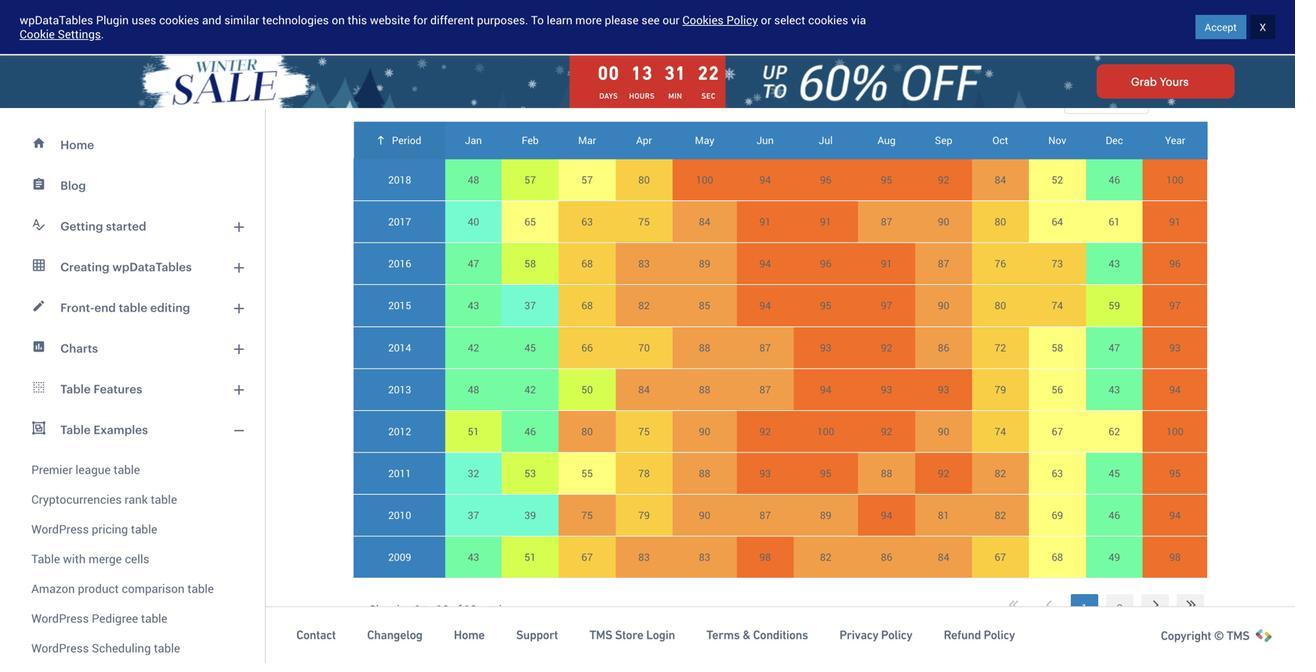 Task type: vqa. For each thing, say whether or not it's contained in the screenshot.


Task type: locate. For each thing, give the bounding box(es) containing it.
0 horizontal spatial policy
[[726, 12, 758, 28]]

1 horizontal spatial 10
[[1075, 93, 1087, 107]]

table for scheduling
[[154, 641, 180, 657]]

wordpress for wordpress scheduling table
[[31, 641, 89, 657]]

1 vertical spatial 58
[[1052, 341, 1063, 355]]

1 vertical spatial 68
[[581, 299, 593, 313]]

table for pedigree
[[141, 611, 167, 627]]

1 horizontal spatial 98
[[1169, 551, 1181, 565]]

0 vertical spatial 45
[[524, 341, 536, 355]]

wpdatatables
[[20, 12, 93, 28], [112, 260, 192, 274]]

1 horizontal spatial 1
[[1081, 601, 1088, 616]]

tms right ©
[[1227, 629, 1250, 644]]

wpdatatables - tables and charts manager wordpress plugin image
[[16, 13, 165, 42]]

45 down 62
[[1109, 467, 1120, 481]]

wordpress up with
[[31, 522, 89, 538]]

51 up 32
[[468, 425, 479, 439]]

46 up 53
[[524, 425, 536, 439]]

43 up 62
[[1109, 383, 1120, 397]]

started
[[106, 219, 146, 233]]

cookies left and
[[159, 12, 199, 28]]

0 vertical spatial wordpress
[[31, 522, 89, 538]]

1 horizontal spatial 86
[[938, 341, 949, 355]]

75 for 80
[[638, 425, 650, 439]]

0 vertical spatial 58
[[524, 257, 536, 271]]

this
[[348, 12, 367, 28]]

entries inside status
[[479, 603, 513, 617]]

aug: activate to sort column ascending element
[[858, 122, 915, 159]]

0 vertical spatial 37
[[524, 299, 536, 313]]

1 horizontal spatial 45
[[1109, 467, 1120, 481]]

home link up blog
[[9, 125, 256, 165]]

80 down 76
[[995, 299, 1006, 313]]

79 down 72
[[995, 383, 1006, 397]]

1 vertical spatial 48
[[468, 383, 479, 397]]

1 horizontal spatial 13
[[631, 62, 653, 84]]

100
[[696, 173, 713, 187], [1166, 173, 1184, 187], [817, 425, 834, 439], [1166, 425, 1184, 439]]

amazon
[[31, 581, 75, 597]]

scheduling
[[92, 641, 151, 657]]

policy for refund policy
[[984, 629, 1015, 643]]

table down wordpress pedigree table link
[[154, 641, 180, 657]]

year: activate to sort column ascending element
[[1143, 122, 1208, 159]]

61
[[1109, 215, 1120, 229]]

83
[[638, 257, 650, 271], [638, 551, 650, 565], [699, 551, 710, 565]]

1 vertical spatial 51
[[524, 551, 536, 565]]

wpdatatables left .
[[20, 12, 93, 28]]

2014
[[388, 341, 411, 355]]

feb: activate to sort column ascending element
[[502, 122, 559, 159]]

oct: activate to sort column ascending element
[[972, 122, 1029, 159]]

entries right of
[[479, 603, 513, 617]]

53
[[524, 467, 536, 481]]

0 horizontal spatial home
[[60, 138, 94, 152]]

1 vertical spatial wpdatatables
[[112, 260, 192, 274]]

entries down the yours
[[1161, 92, 1195, 106]]

0 horizontal spatial 86
[[881, 551, 892, 565]]

period
[[392, 133, 421, 147]]

2 vertical spatial wordpress
[[31, 641, 89, 657]]

58 down 65
[[524, 257, 536, 271]]

table right end
[[119, 301, 147, 315]]

table down "charts"
[[60, 383, 91, 396]]

0 vertical spatial 46
[[1109, 173, 1120, 187]]

0 vertical spatial 13
[[631, 62, 653, 84]]

0 vertical spatial 75
[[638, 215, 650, 229]]

3 wordpress from the top
[[31, 641, 89, 657]]

57 down the feb: activate to sort column ascending element at the left top of page
[[524, 173, 536, 187]]

conditions
[[753, 629, 808, 643]]

0 vertical spatial 86
[[938, 341, 949, 355]]

0 horizontal spatial tms
[[589, 629, 612, 643]]

63 right 65
[[581, 215, 593, 229]]

83 for 67
[[638, 551, 650, 565]]

58 up 56
[[1052, 341, 1063, 355]]

year
[[1165, 133, 1185, 147]]

1 horizontal spatial policy
[[881, 629, 912, 643]]

home link down of
[[454, 628, 485, 644]]

showing 1 to 10 of 13 entries status
[[369, 602, 513, 618]]

1 horizontal spatial tms
[[1227, 629, 1250, 644]]

0 vertical spatial 79
[[995, 383, 1006, 397]]

88 for 78
[[699, 467, 710, 481]]

47 down 40
[[468, 257, 479, 271]]

0 horizontal spatial 37
[[468, 509, 479, 523]]

88 for 84
[[699, 383, 710, 397]]

entries
[[1161, 92, 1195, 106], [479, 603, 513, 617]]

table features
[[60, 383, 142, 396]]

table right 'rank'
[[151, 492, 177, 508]]

1 vertical spatial 37
[[468, 509, 479, 523]]

charts link
[[9, 328, 256, 369]]

0 horizontal spatial 97
[[881, 299, 892, 313]]

2 97 from the left
[[1169, 299, 1181, 313]]

sep: activate to sort column ascending element
[[915, 122, 972, 159]]

refund policy link
[[944, 628, 1015, 644]]

1 vertical spatial 86
[[881, 551, 892, 565]]

policy right the refund
[[984, 629, 1015, 643]]

1 vertical spatial home link
[[454, 628, 485, 644]]

creating wpdatatables
[[60, 260, 192, 274]]

83 for 68
[[638, 257, 650, 271]]

learn
[[547, 12, 572, 28]]

48
[[468, 173, 479, 187], [468, 383, 479, 397]]

57 down mar: activate to sort column ascending 'element'
[[581, 173, 593, 187]]

2 horizontal spatial policy
[[984, 629, 1015, 643]]

2012
[[388, 425, 411, 439]]

51
[[468, 425, 479, 439], [524, 551, 536, 565]]

10 right show
[[1075, 93, 1087, 107]]

0 horizontal spatial cookies
[[159, 12, 199, 28]]

cells
[[125, 551, 149, 568]]

charts
[[60, 342, 98, 355]]

1 horizontal spatial home
[[454, 629, 485, 643]]

65
[[524, 215, 536, 229]]

tms left the store
[[589, 629, 612, 643]]

wordpress for wordpress pedigree table
[[31, 611, 89, 627]]

creating wpdatatables link
[[9, 247, 256, 288]]

0 vertical spatial 74
[[1052, 299, 1063, 313]]

support link
[[516, 628, 558, 644]]

2 57 from the left
[[581, 173, 593, 187]]

0 horizontal spatial 10
[[436, 603, 449, 617]]

grab yours link
[[1097, 64, 1234, 99]]

0 horizontal spatial 45
[[524, 341, 536, 355]]

92
[[938, 173, 949, 187], [881, 341, 892, 355], [759, 425, 771, 439], [881, 425, 892, 439], [938, 467, 949, 481]]

1 vertical spatial 42
[[524, 383, 536, 397]]

table for pricing
[[131, 522, 157, 538]]

51 down 39
[[524, 551, 536, 565]]

0 horizontal spatial 79
[[638, 509, 650, 523]]

2 vertical spatial table
[[31, 551, 60, 568]]

1 horizontal spatial 57
[[581, 173, 593, 187]]

table with merge cells link
[[9, 545, 256, 575]]

0 vertical spatial 48
[[468, 173, 479, 187]]

0 horizontal spatial 47
[[468, 257, 479, 271]]

13 up the hours
[[631, 62, 653, 84]]

getting started
[[60, 219, 146, 233]]

pedigree
[[92, 611, 138, 627]]

63
[[581, 215, 593, 229], [1052, 467, 1063, 481]]

37
[[524, 299, 536, 313], [468, 509, 479, 523]]

©
[[1214, 629, 1224, 644]]

0 vertical spatial 89
[[699, 257, 710, 271]]

accept
[[1205, 20, 1237, 34]]

comparison
[[122, 581, 185, 597]]

67
[[1052, 425, 1063, 439], [581, 551, 593, 565], [995, 551, 1006, 565]]

0 horizontal spatial 74
[[995, 425, 1006, 439]]

table up cells
[[131, 522, 157, 538]]

wordpress for wordpress pricing table
[[31, 522, 89, 538]]

table down comparison
[[141, 611, 167, 627]]

89
[[699, 257, 710, 271], [820, 509, 831, 523]]

home
[[60, 138, 94, 152], [454, 629, 485, 643]]

1 horizontal spatial entries
[[1161, 92, 1195, 106]]

table inside "link"
[[151, 492, 177, 508]]

75 for 63
[[638, 215, 650, 229]]

showing
[[369, 603, 412, 617]]

cookies left the via
[[808, 12, 848, 28]]

73
[[1052, 257, 1063, 271]]

1 57 from the left
[[524, 173, 536, 187]]

1 vertical spatial table
[[60, 423, 91, 437]]

1 horizontal spatial 97
[[1169, 299, 1181, 313]]

period: activate to sort column ascending element
[[354, 122, 445, 159]]

0 vertical spatial 10
[[1075, 93, 1087, 107]]

table left with
[[31, 551, 60, 568]]

1 horizontal spatial 42
[[524, 383, 536, 397]]

50
[[581, 383, 593, 397]]

63 up 69
[[1052, 467, 1063, 481]]

0 vertical spatial home
[[60, 138, 94, 152]]

1 vertical spatial 63
[[1052, 467, 1063, 481]]

0 horizontal spatial 13
[[464, 603, 477, 617]]

58
[[524, 257, 536, 271], [1052, 341, 1063, 355]]

policy right privacy
[[881, 629, 912, 643]]

wordpress down wordpress pedigree table
[[31, 641, 89, 657]]

1 left to
[[415, 603, 421, 617]]

1 vertical spatial entries
[[479, 603, 513, 617]]

1 horizontal spatial cookies
[[808, 12, 848, 28]]

wordpress down the amazon
[[31, 611, 89, 627]]

1 cookies from the left
[[159, 12, 199, 28]]

48 down jan: activate to sort column ascending element
[[468, 173, 479, 187]]

0 horizontal spatial 98
[[759, 551, 771, 565]]

1 vertical spatial 10
[[436, 603, 449, 617]]

jul: activate to sort column ascending element
[[794, 122, 858, 159]]

1 vertical spatial 13
[[464, 603, 477, 617]]

1 vertical spatial home
[[454, 629, 485, 643]]

46 down dec: activate to sort column ascending element
[[1109, 173, 1120, 187]]

42 left the 50
[[524, 383, 536, 397]]

&
[[742, 629, 750, 643]]

1 48 from the top
[[468, 173, 479, 187]]

home up blog
[[60, 138, 94, 152]]

changelog
[[367, 629, 422, 643]]

our
[[662, 12, 679, 28]]

policy left or at the right top of page
[[726, 12, 758, 28]]

96 for 91
[[820, 257, 831, 271]]

0 vertical spatial 63
[[581, 215, 593, 229]]

0 vertical spatial table
[[60, 383, 91, 396]]

table for end
[[119, 301, 147, 315]]

88 for 70
[[699, 341, 710, 355]]

jan: activate to sort column ascending element
[[445, 122, 502, 159]]

46 up 49
[[1109, 509, 1120, 523]]

1 horizontal spatial 74
[[1052, 299, 1063, 313]]

showing 1 to 10 of 13 entries
[[369, 603, 513, 617]]

table up cryptocurrencies rank table "link"
[[114, 462, 140, 478]]

2 vertical spatial 75
[[581, 509, 593, 523]]

68 for 83
[[581, 257, 593, 271]]

80 up 76
[[995, 215, 1006, 229]]

0 horizontal spatial entries
[[479, 603, 513, 617]]

nov: activate to sort column ascending element
[[1029, 122, 1086, 159]]

0 horizontal spatial 57
[[524, 173, 536, 187]]

0 vertical spatial wpdatatables
[[20, 12, 93, 28]]

2 wordpress from the top
[[31, 611, 89, 627]]

get
[[1179, 20, 1196, 35]]

13
[[631, 62, 653, 84], [464, 603, 477, 617]]

wordpress pedigree table link
[[9, 604, 256, 634]]

79 down 78
[[638, 509, 650, 523]]

1 vertical spatial wordpress
[[31, 611, 89, 627]]

98
[[759, 551, 771, 565], [1169, 551, 1181, 565]]

1 vertical spatial 79
[[638, 509, 650, 523]]

0 horizontal spatial 42
[[468, 341, 479, 355]]

jul
[[819, 133, 833, 147]]

0 vertical spatial 68
[[581, 257, 593, 271]]

table for table features
[[60, 383, 91, 396]]

changelog link
[[367, 628, 422, 644]]

min
[[668, 92, 682, 101]]

0 vertical spatial 51
[[468, 425, 479, 439]]

47
[[468, 257, 479, 271], [1109, 341, 1120, 355]]

74
[[1052, 299, 1063, 313], [995, 425, 1006, 439]]

1 left 2 in the right of the page
[[1081, 601, 1088, 616]]

70
[[638, 341, 650, 355]]

39
[[524, 509, 536, 523]]

45 left 66 at the bottom left
[[524, 341, 536, 355]]

home down of
[[454, 629, 485, 643]]

66
[[581, 341, 593, 355]]

10 left of
[[436, 603, 449, 617]]

1 wordpress from the top
[[31, 522, 89, 538]]

hours
[[629, 92, 655, 101]]

1 horizontal spatial 51
[[524, 551, 536, 565]]

43 down 61
[[1109, 257, 1120, 271]]

dec: activate to sort column ascending element
[[1086, 122, 1143, 159]]

may
[[695, 133, 714, 147]]

wpdatatables up editing
[[112, 260, 192, 274]]

1 horizontal spatial 89
[[820, 509, 831, 523]]

tms store login
[[589, 629, 675, 643]]

1 vertical spatial 89
[[820, 509, 831, 523]]

see
[[641, 12, 660, 28]]

1 horizontal spatial wpdatatables
[[112, 260, 192, 274]]

48 right 2013
[[468, 383, 479, 397]]

2 48 from the top
[[468, 383, 479, 397]]

0 horizontal spatial 1
[[415, 603, 421, 617]]

47 down 59
[[1109, 341, 1120, 355]]

x
[[1260, 20, 1266, 34]]

0 vertical spatial 42
[[468, 341, 479, 355]]

46
[[1109, 173, 1120, 187], [524, 425, 536, 439], [1109, 509, 1120, 523]]

80
[[638, 173, 650, 187], [995, 215, 1006, 229], [995, 299, 1006, 313], [581, 425, 593, 439]]

0 horizontal spatial wpdatatables
[[20, 12, 93, 28]]

57
[[524, 173, 536, 187], [581, 173, 593, 187]]

getting
[[60, 219, 103, 233]]

contact link
[[296, 628, 336, 644]]

cookies policy link
[[682, 12, 758, 28]]

table up premier league table
[[60, 423, 91, 437]]

42 right 2014
[[468, 341, 479, 355]]

0 horizontal spatial home link
[[9, 125, 256, 165]]

1 vertical spatial 75
[[638, 425, 650, 439]]

table examples
[[60, 423, 148, 437]]

43
[[1109, 257, 1120, 271], [468, 299, 479, 313], [1109, 383, 1120, 397], [468, 551, 479, 565]]

2 cookies from the left
[[808, 12, 848, 28]]

purposes.
[[477, 12, 528, 28]]

13 right of
[[464, 603, 477, 617]]

mar: activate to sort column ascending element
[[559, 122, 616, 159]]

premier
[[31, 462, 73, 478]]

1 inside 1 link
[[1081, 601, 1088, 616]]

46 for 96
[[1109, 173, 1120, 187]]

0 horizontal spatial 89
[[699, 257, 710, 271]]

2 vertical spatial 46
[[1109, 509, 1120, 523]]

95
[[881, 173, 892, 187], [820, 299, 831, 313], [820, 467, 831, 481], [1169, 467, 1181, 481]]



Task type: describe. For each thing, give the bounding box(es) containing it.
2011
[[388, 467, 411, 481]]

jan
[[465, 133, 482, 147]]

apr: activate to sort column ascending element
[[616, 122, 672, 159]]

cookies
[[682, 12, 724, 28]]

product
[[78, 581, 119, 597]]

wpdatatables plugin uses cookies and similar technologies on this website for different purposes. to learn more please see our cookies policy or select cookies via cookie settings .
[[20, 12, 866, 42]]

wordpress scheduling table
[[31, 641, 180, 657]]

table for rank
[[151, 492, 177, 508]]

1 horizontal spatial 79
[[995, 383, 1006, 397]]

mar
[[578, 133, 596, 147]]

aug
[[877, 133, 896, 147]]

may: activate to sort column ascending element
[[672, 122, 737, 159]]

87 for 93
[[759, 383, 771, 397]]

rank
[[125, 492, 148, 508]]

87 for 92
[[759, 341, 771, 355]]

.
[[101, 26, 104, 42]]

64
[[1052, 215, 1063, 229]]

2 horizontal spatial 67
[[1052, 425, 1063, 439]]

with
[[63, 551, 86, 568]]

started
[[1198, 20, 1235, 35]]

68 for 82
[[581, 299, 593, 313]]

table right comparison
[[187, 581, 214, 597]]

nov
[[1048, 133, 1066, 147]]

10 inside button
[[1075, 93, 1087, 107]]

85
[[699, 299, 710, 313]]

0 horizontal spatial 58
[[524, 257, 536, 271]]

1 98 from the left
[[759, 551, 771, 565]]

cookie
[[20, 26, 55, 42]]

website
[[370, 12, 410, 28]]

store
[[615, 629, 643, 643]]

13 inside status
[[464, 603, 477, 617]]

96 for 95
[[820, 173, 831, 187]]

table for league
[[114, 462, 140, 478]]

1 link
[[1071, 595, 1098, 619]]

32
[[468, 467, 479, 481]]

46 for 89
[[1109, 509, 1120, 523]]

80 down the 50
[[581, 425, 593, 439]]

1 vertical spatial 74
[[995, 425, 1006, 439]]

1 97 from the left
[[881, 299, 892, 313]]

cryptocurrencies rank table link
[[9, 485, 256, 515]]

columns
[[386, 55, 429, 70]]

48 for 57
[[468, 173, 479, 187]]

2 link
[[1106, 595, 1134, 619]]

00
[[598, 62, 620, 84]]

90 for 97
[[938, 299, 949, 313]]

grab yours
[[1131, 75, 1189, 88]]

0 horizontal spatial 63
[[581, 215, 593, 229]]

copyright
[[1161, 629, 1211, 644]]

48 for 42
[[468, 383, 479, 397]]

1 vertical spatial 45
[[1109, 467, 1120, 481]]

privacy policy link
[[839, 628, 912, 644]]

2 vertical spatial 68
[[1052, 551, 1063, 565]]

cookie settings button
[[20, 26, 101, 42]]

0 horizontal spatial 67
[[581, 551, 593, 565]]

43 right the 2015
[[468, 299, 479, 313]]

1 horizontal spatial home link
[[454, 628, 485, 644]]

1 horizontal spatial 37
[[524, 299, 536, 313]]

cryptocurrencies
[[31, 492, 122, 508]]

premier league table
[[31, 462, 140, 478]]

62
[[1109, 425, 1120, 439]]

wpdatatables inside creating wpdatatables 'link'
[[112, 260, 192, 274]]

columns button
[[354, 47, 456, 78]]

or
[[761, 12, 771, 28]]

1 horizontal spatial 63
[[1052, 467, 1063, 481]]

and
[[202, 12, 221, 28]]

wpdatatables inside wpdatatables plugin uses cookies and similar technologies on this website for different purposes. to learn more please see our cookies policy or select cookies via cookie settings .
[[20, 12, 93, 28]]

81
[[938, 509, 949, 523]]

jun
[[757, 133, 774, 147]]

49
[[1109, 551, 1120, 565]]

31
[[664, 62, 686, 84]]

get started
[[1179, 20, 1235, 35]]

to
[[424, 603, 434, 617]]

more
[[575, 12, 602, 28]]

terms & conditions link
[[706, 628, 808, 644]]

2 98 from the left
[[1169, 551, 1181, 565]]

0 vertical spatial entries
[[1161, 92, 1195, 106]]

x button
[[1250, 15, 1275, 39]]

show
[[1023, 92, 1052, 106]]

10 inside status
[[436, 603, 449, 617]]

90 for 92
[[938, 425, 949, 439]]

0 vertical spatial home link
[[9, 125, 256, 165]]

2018
[[388, 173, 411, 187]]

similar
[[224, 12, 259, 28]]

front-end table editing link
[[9, 288, 256, 328]]

refund
[[944, 629, 981, 643]]

login
[[646, 629, 675, 643]]

blog link
[[9, 165, 256, 206]]

plugin
[[96, 12, 129, 28]]

90 for 87
[[938, 215, 949, 229]]

43 up showing 1 to 10 of 13 entries status
[[468, 551, 479, 565]]

table with merge cells
[[31, 551, 149, 568]]

0 vertical spatial 47
[[468, 257, 479, 271]]

technologies
[[262, 12, 329, 28]]

cryptocurrencies rank table
[[31, 492, 177, 508]]

tms store login link
[[589, 628, 675, 644]]

wordpress pedigree table
[[31, 611, 167, 627]]

amazon product comparison table
[[31, 581, 214, 597]]

1 vertical spatial 46
[[524, 425, 536, 439]]

1 horizontal spatial 67
[[995, 551, 1006, 565]]

examples
[[94, 423, 148, 437]]

87 for 94
[[759, 509, 771, 523]]

on
[[332, 12, 345, 28]]

2016
[[388, 257, 411, 271]]

refund policy
[[944, 629, 1015, 643]]

table features link
[[9, 369, 256, 410]]

table for table examples
[[60, 423, 91, 437]]

jun: activate to sort column ascending element
[[737, 122, 794, 159]]

print button
[[466, 47, 536, 78]]

1 horizontal spatial 58
[[1052, 341, 1063, 355]]

please
[[605, 12, 639, 28]]

policy for privacy policy
[[881, 629, 912, 643]]

features
[[94, 383, 142, 396]]

table examples link
[[9, 410, 256, 451]]

1 vertical spatial 47
[[1109, 341, 1120, 355]]

amazon product comparison table link
[[9, 575, 256, 604]]

table for table with merge cells
[[31, 551, 60, 568]]

oct
[[992, 133, 1008, 147]]

blog
[[60, 179, 86, 192]]

78
[[638, 467, 650, 481]]

59
[[1109, 299, 1120, 313]]

policy inside wpdatatables plugin uses cookies and similar technologies on this website for different purposes. to learn more please see our cookies policy or select cookies via cookie settings .
[[726, 12, 758, 28]]

getting started link
[[9, 206, 256, 247]]

Search form search field
[[330, 16, 855, 38]]

72
[[995, 341, 1006, 355]]

different
[[430, 12, 474, 28]]

0 horizontal spatial 51
[[468, 425, 479, 439]]

1 inside showing 1 to 10 of 13 entries status
[[415, 603, 421, 617]]

80 down apr: activate to sort column ascending element
[[638, 173, 650, 187]]

69
[[1052, 509, 1063, 523]]



